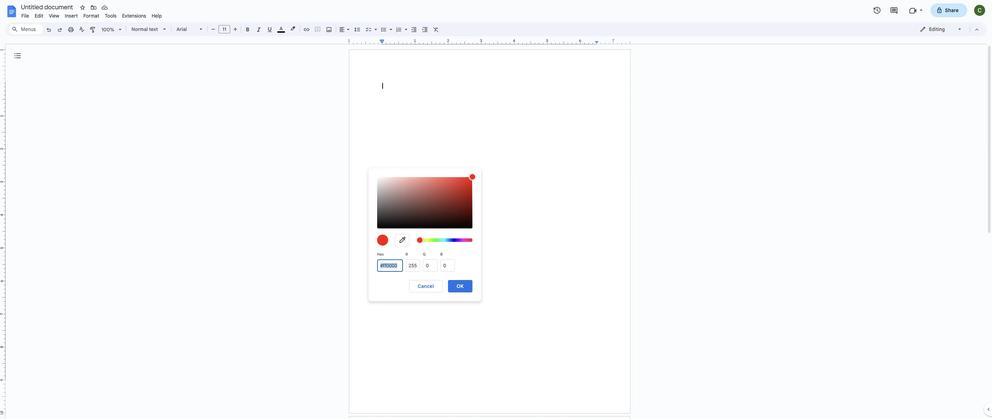 Task type: vqa. For each thing, say whether or not it's contained in the screenshot.
top margin IMAGE
yes



Task type: locate. For each thing, give the bounding box(es) containing it.
right margin image
[[596, 39, 630, 44]]

Star checkbox
[[78, 3, 87, 12]]

dialog
[[369, 91, 481, 420]]

ok button
[[448, 280, 473, 293]]

1 vertical spatial slider
[[417, 237, 473, 244]]

dialog containing cancel
[[369, 91, 481, 420]]

application
[[0, 0, 993, 420]]

menu bar
[[19, 9, 165, 20]]

top margin image
[[0, 50, 5, 85]]

R text field
[[406, 260, 421, 272]]

dialog inside application
[[369, 91, 481, 420]]

g
[[423, 252, 426, 257]]

slider
[[377, 173, 476, 229], [417, 237, 473, 244]]

B text field
[[441, 260, 455, 272]]



Task type: describe. For each thing, give the bounding box(es) containing it.
G text field
[[423, 260, 438, 272]]

menu bar inside menu bar "banner"
[[19, 9, 165, 20]]

menu bar banner
[[0, 0, 993, 420]]

share. private to only me. image
[[937, 7, 943, 13]]

left margin image
[[350, 39, 384, 44]]

ok
[[457, 283, 464, 289]]

color: red element
[[377, 235, 388, 246]]

application containing cancel
[[0, 0, 993, 420]]

cancel
[[418, 283, 434, 289]]

Rename text field
[[19, 3, 77, 11]]

cancel button
[[409, 280, 443, 293]]

b
[[441, 252, 443, 257]]

0 vertical spatial slider
[[377, 173, 476, 229]]

r
[[406, 252, 408, 257]]

Menus field
[[9, 24, 43, 34]]

bottom margin image
[[0, 379, 5, 413]]

hex
[[377, 252, 384, 257]]

Hex color text field
[[377, 260, 403, 272]]

main toolbar
[[43, 0, 442, 325]]



